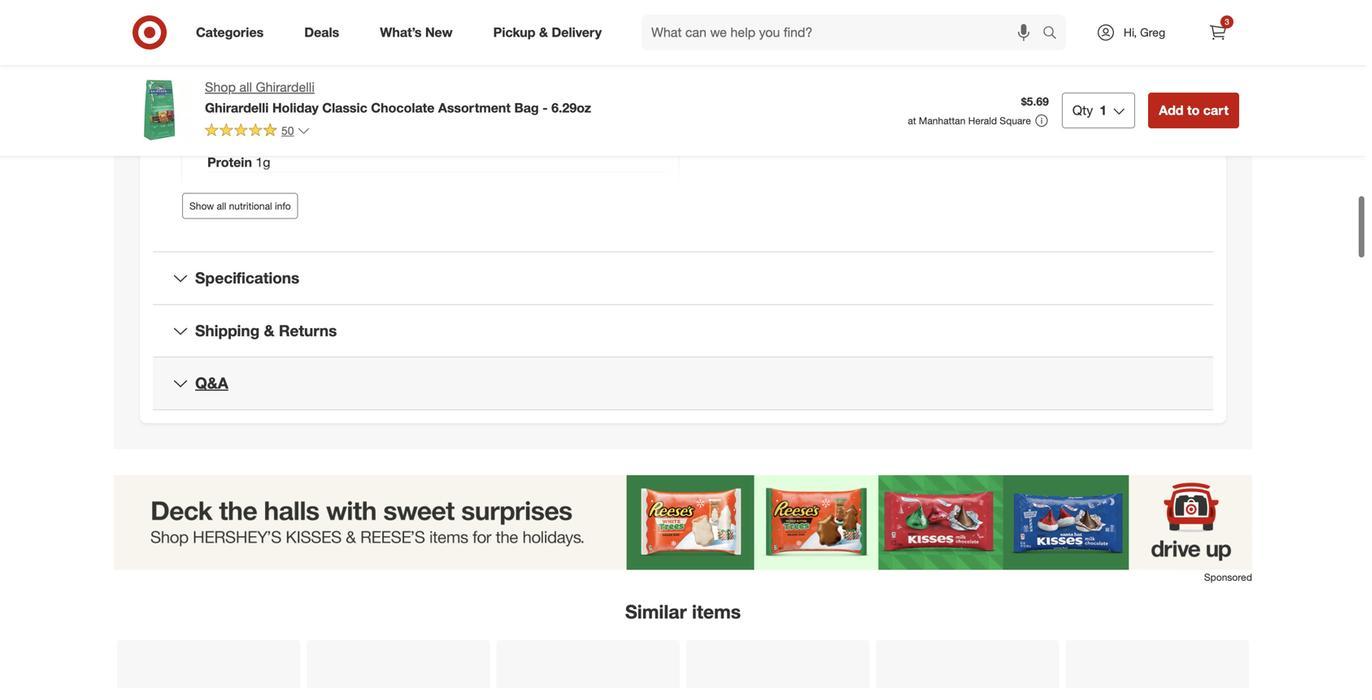 Task type: vqa. For each thing, say whether or not it's contained in the screenshot.
Box related to LEGO Classic Medium Creative Brick Box Building Toys for Creative Play, Kids Creative Kit 10696
no



Task type: describe. For each thing, give the bounding box(es) containing it.
shipping & returns button
[[153, 305, 1214, 357]]

deals
[[304, 24, 339, 40]]

add
[[1159, 102, 1184, 118]]

17
[[329, 38, 344, 54]]

returns
[[279, 322, 337, 340]]

greg
[[1140, 25, 1166, 39]]

image of ghirardelli holiday classic chocolate assortment bag - 6.29oz image
[[127, 78, 192, 143]]

6.29oz
[[552, 100, 591, 116]]

qty
[[1073, 102, 1093, 118]]

chocolate
[[371, 100, 435, 116]]

g for protein 1 g
[[263, 155, 270, 171]]

pickup & delivery link
[[480, 15, 622, 50]]

pickup
[[493, 24, 536, 40]]

50 link
[[205, 123, 310, 141]]

0%
[[646, 9, 665, 25]]

what's new link
[[366, 15, 473, 50]]

advertisement region
[[114, 476, 1253, 571]]

deals link
[[291, 15, 360, 50]]

carbohydrate
[[241, 38, 326, 54]]

what's
[[380, 24, 422, 40]]

show all nutritional info
[[190, 200, 291, 212]]

shipping & returns
[[195, 322, 337, 340]]

3
[[1225, 17, 1230, 27]]

1 vertical spatial ghirardelli
[[205, 100, 269, 116]]

square
[[1000, 115, 1031, 127]]

protein
[[207, 155, 252, 171]]

g for sugars 14 g
[[269, 96, 277, 112]]

classic
[[322, 100, 368, 116]]

pickup & delivery
[[493, 24, 602, 40]]

show all nutritional info button
[[182, 193, 298, 219]]

13
[[298, 126, 313, 141]]

herald
[[969, 115, 997, 127]]

added sugars 13
[[207, 126, 313, 141]]

hi, greg
[[1124, 25, 1166, 39]]

at
[[908, 115, 916, 127]]

qty 1
[[1073, 102, 1107, 118]]

fiber
[[256, 67, 288, 83]]

similar items region
[[114, 476, 1253, 689]]

4%
[[646, 67, 665, 83]]

& for shipping
[[264, 322, 275, 340]]

hi,
[[1124, 25, 1137, 39]]

categories
[[196, 24, 264, 40]]

1 for protein 1 g
[[256, 155, 263, 171]]

what's new
[[380, 24, 453, 40]]

search button
[[1035, 15, 1075, 54]]



Task type: locate. For each thing, give the bounding box(es) containing it.
1
[[291, 67, 298, 83], [1100, 102, 1107, 118], [256, 155, 263, 171]]

sugars
[[207, 96, 251, 112], [251, 126, 295, 141]]

0 horizontal spatial 1
[[256, 155, 263, 171]]

What can we help you find? suggestions appear below search field
[[642, 15, 1047, 50]]

shop all ghirardelli ghirardelli holiday classic chocolate assortment bag - 6.29oz
[[205, 79, 591, 116]]

delivery
[[552, 24, 602, 40]]

& inside dropdown button
[[264, 322, 275, 340]]

1 vertical spatial &
[[264, 322, 275, 340]]

0 vertical spatial &
[[539, 24, 548, 40]]

&
[[539, 24, 548, 40], [264, 322, 275, 340]]

0 vertical spatial all
[[239, 79, 252, 95]]

categories link
[[182, 15, 284, 50]]

1 vertical spatial all
[[217, 200, 226, 212]]

protein 1 g
[[207, 155, 270, 171]]

all inside shop all ghirardelli ghirardelli holiday classic chocolate assortment bag - 6.29oz
[[239, 79, 252, 95]]

g right fiber
[[298, 67, 306, 83]]

specifications button
[[153, 253, 1214, 305]]

show
[[190, 200, 214, 212]]

0 horizontal spatial &
[[264, 322, 275, 340]]

ghirardelli
[[256, 79, 315, 95], [205, 100, 269, 116]]

1 down added sugars 13
[[256, 155, 263, 171]]

all right show
[[217, 200, 226, 212]]

0 vertical spatial 1
[[291, 67, 298, 83]]

2 vertical spatial 1
[[256, 155, 263, 171]]

$5.69
[[1021, 94, 1049, 109]]

new
[[425, 24, 453, 40]]

0 vertical spatial sugars
[[207, 96, 251, 112]]

2 horizontal spatial 1
[[1100, 102, 1107, 118]]

0 vertical spatial ghirardelli
[[256, 79, 315, 95]]

similar
[[625, 601, 687, 624]]

1 vertical spatial 1
[[1100, 102, 1107, 118]]

g down added sugars 13
[[263, 155, 270, 171]]

dietary fiber 1 g
[[207, 67, 306, 83]]

1 right qty
[[1100, 102, 1107, 118]]

all up sugars 14 g
[[239, 79, 252, 95]]

nutritional
[[229, 200, 272, 212]]

info
[[275, 200, 291, 212]]

2 vertical spatial g
[[263, 155, 270, 171]]

specifications
[[195, 269, 299, 288]]

sugars down shop at top left
[[207, 96, 251, 112]]

1 for qty 1
[[1100, 102, 1107, 118]]

search
[[1035, 26, 1075, 42]]

to
[[1187, 102, 1200, 118]]

1 horizontal spatial all
[[239, 79, 252, 95]]

add to cart button
[[1149, 93, 1240, 129]]

sugars 14 g
[[207, 96, 277, 112]]

q&a
[[195, 374, 228, 393]]

holiday
[[272, 100, 319, 116]]

g down fiber
[[269, 96, 277, 112]]

items
[[692, 601, 741, 624]]

0 vertical spatial g
[[298, 67, 306, 83]]

shop
[[205, 79, 236, 95]]

3 link
[[1201, 15, 1236, 50]]

total
[[207, 38, 237, 54]]

14
[[255, 96, 269, 112]]

all for show
[[217, 200, 226, 212]]

added
[[207, 126, 247, 141]]

& left returns
[[264, 322, 275, 340]]

sponsored
[[1204, 572, 1253, 584]]

50
[[281, 124, 294, 138]]

1 right fiber
[[291, 67, 298, 83]]

q&a button
[[153, 358, 1214, 410]]

1 horizontal spatial 1
[[291, 67, 298, 83]]

1 vertical spatial g
[[269, 96, 277, 112]]

dietary
[[207, 67, 252, 83]]

similar items
[[625, 601, 741, 624]]

1 horizontal spatial &
[[539, 24, 548, 40]]

all inside button
[[217, 200, 226, 212]]

shipping
[[195, 322, 260, 340]]

cart
[[1204, 102, 1229, 118]]

add to cart
[[1159, 102, 1229, 118]]

1 vertical spatial sugars
[[251, 126, 295, 141]]

at manhattan herald square
[[908, 115, 1031, 127]]

ghirardelli up holiday
[[256, 79, 315, 95]]

6%
[[646, 38, 665, 54]]

-
[[543, 100, 548, 116]]

all for shop
[[239, 79, 252, 95]]

bag
[[514, 100, 539, 116]]

ghirardelli down shop at top left
[[205, 100, 269, 116]]

sugars down 14
[[251, 126, 295, 141]]

& right pickup
[[539, 24, 548, 40]]

0 horizontal spatial all
[[217, 200, 226, 212]]

& for pickup
[[539, 24, 548, 40]]

total carbohydrate 17
[[207, 38, 344, 54]]

g
[[298, 67, 306, 83], [269, 96, 277, 112], [263, 155, 270, 171]]

all
[[239, 79, 252, 95], [217, 200, 226, 212]]

manhattan
[[919, 115, 966, 127]]

assortment
[[438, 100, 511, 116]]



